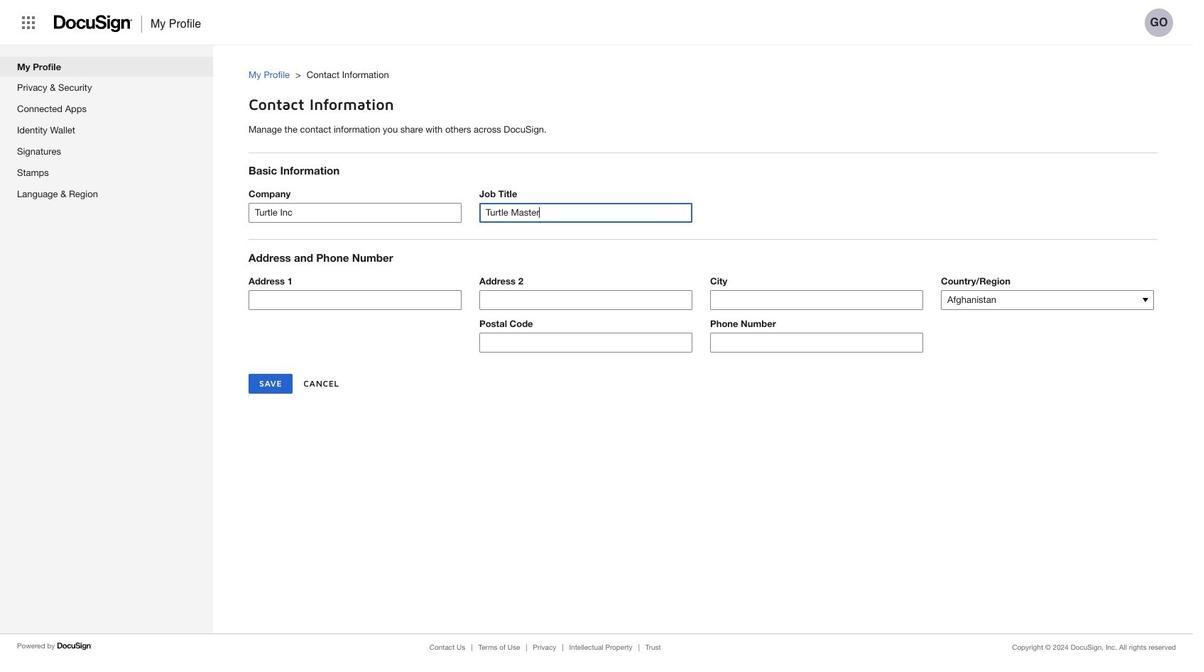 Task type: locate. For each thing, give the bounding box(es) containing it.
None text field
[[249, 204, 461, 223], [249, 291, 461, 310], [711, 291, 923, 310], [711, 334, 923, 352], [249, 204, 461, 223], [249, 291, 461, 310], [711, 291, 923, 310], [711, 334, 923, 352]]

docusign image
[[54, 11, 133, 37], [57, 641, 93, 653]]

0 vertical spatial docusign image
[[54, 11, 133, 37]]

None text field
[[480, 204, 692, 223], [480, 291, 692, 310], [480, 334, 692, 352], [480, 204, 692, 223], [480, 291, 692, 310], [480, 334, 692, 352]]



Task type: describe. For each thing, give the bounding box(es) containing it.
breadcrumb region
[[249, 55, 1193, 85]]

1 vertical spatial docusign image
[[57, 641, 93, 653]]



Task type: vqa. For each thing, say whether or not it's contained in the screenshot.
top DocuSign IMAGE
yes



